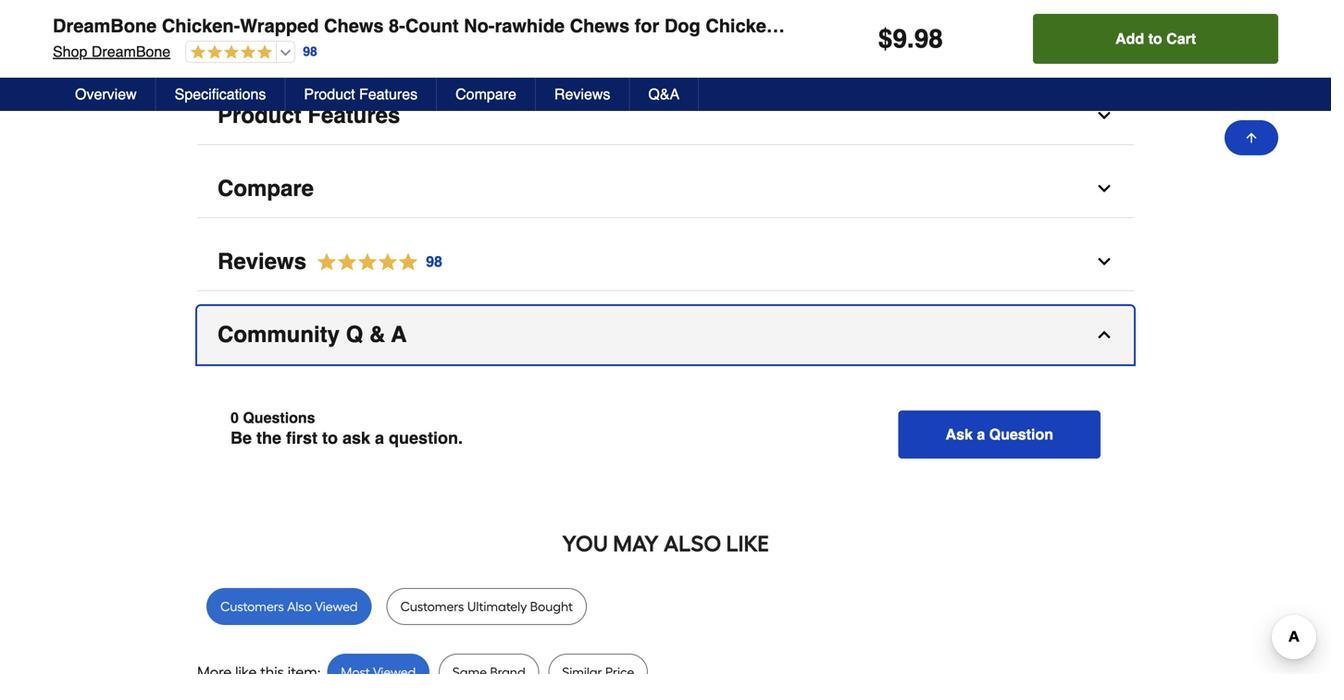 Task type: describe. For each thing, give the bounding box(es) containing it.
arrow up image
[[1244, 131, 1259, 145]]

q
[[346, 322, 363, 348]]

overview button
[[56, 78, 156, 111]]

question
[[989, 426, 1054, 443]]

count)
[[866, 15, 926, 37]]

q&a
[[648, 86, 680, 103]]

1 vertical spatial compare button
[[197, 160, 1134, 218]]

2 chews from the left
[[570, 15, 630, 37]]

chevron down image for specifications
[[1095, 33, 1114, 52]]

0
[[231, 410, 239, 427]]

be
[[231, 429, 252, 448]]

reviews for bottommost compare button
[[218, 249, 307, 274]]

bought
[[530, 599, 573, 615]]

add to cart
[[1116, 30, 1196, 47]]

specifications button for compare button to the top
[[156, 78, 286, 111]]

product for product features button associated with compare button to the top "specifications" button
[[304, 86, 355, 103]]

flavor
[[783, 15, 838, 37]]

reviews for compare button to the top
[[555, 86, 610, 103]]

compare for compare button to the top
[[456, 86, 517, 103]]

1 horizontal spatial 98
[[426, 253, 442, 270]]

dreambone chicken-wrapped chews 8-count no-rawhide chews for dog chicken flavor (8-count)
[[53, 15, 926, 37]]

overview
[[75, 86, 137, 103]]

8-
[[389, 15, 405, 37]]

product features for compare button to the top
[[304, 86, 418, 103]]

2 horizontal spatial 98
[[914, 24, 943, 54]]

for
[[635, 15, 659, 37]]

specifications for compare button to the top "specifications" button
[[175, 86, 266, 103]]

product features button for compare button to the top "specifications" button
[[286, 78, 437, 111]]

you
[[562, 531, 608, 558]]

customers ultimately bought
[[400, 599, 573, 615]]

rawhide
[[495, 15, 565, 37]]

(8-
[[844, 15, 866, 37]]

ask
[[343, 429, 370, 448]]

community
[[218, 322, 340, 348]]

count
[[405, 15, 459, 37]]

cart
[[1167, 30, 1196, 47]]

like
[[726, 531, 769, 558]]

no-
[[464, 15, 495, 37]]

chicken-
[[162, 15, 240, 37]]

9
[[893, 24, 907, 54]]

features for bottommost compare button's "specifications" button product features button
[[308, 103, 400, 128]]

product features for bottommost compare button
[[218, 103, 400, 128]]

$
[[878, 24, 893, 54]]

a inside button
[[977, 426, 985, 443]]

chicken
[[706, 15, 778, 37]]

add to cart button
[[1033, 14, 1279, 64]]

reviews button
[[536, 78, 630, 111]]

question.
[[389, 429, 463, 448]]

chevron down image for product features
[[1095, 106, 1114, 125]]

specifications button for bottommost compare button
[[197, 14, 1134, 72]]

shop
[[53, 43, 87, 60]]

customers for customers ultimately bought
[[400, 599, 464, 615]]

dog
[[665, 15, 701, 37]]

product features button for bottommost compare button's "specifications" button
[[197, 87, 1134, 145]]

questions
[[243, 410, 315, 427]]

chevron up image
[[1095, 326, 1114, 344]]



Task type: vqa. For each thing, say whether or not it's contained in the screenshot.
An office with medium-brown wood plank laminate flooring. image
no



Task type: locate. For each thing, give the bounding box(es) containing it.
product features button down 8-
[[286, 78, 437, 111]]

1 horizontal spatial product
[[304, 86, 355, 103]]

0 horizontal spatial product
[[218, 103, 302, 128]]

compare button
[[437, 78, 536, 111], [197, 160, 1134, 218]]

2 customers from the left
[[400, 599, 464, 615]]

0 horizontal spatial also
[[287, 599, 312, 615]]

0 horizontal spatial to
[[322, 429, 338, 448]]

customers for customers also viewed
[[220, 599, 284, 615]]

1 vertical spatial dreambone
[[91, 43, 171, 60]]

1 horizontal spatial a
[[977, 426, 985, 443]]

chevron down image left add
[[1095, 33, 1114, 52]]

0 vertical spatial to
[[1149, 30, 1163, 47]]

0 vertical spatial dreambone
[[53, 15, 157, 37]]

0 horizontal spatial reviews
[[218, 249, 307, 274]]

1 vertical spatial 4.9 stars image
[[307, 250, 443, 275]]

ultimately
[[467, 599, 527, 615]]

&
[[369, 322, 385, 348]]

1 vertical spatial specifications
[[175, 86, 266, 103]]

98
[[914, 24, 943, 54], [303, 44, 317, 59], [426, 253, 442, 270]]

$ 9 . 98
[[878, 24, 943, 54]]

viewed
[[315, 599, 358, 615]]

1 horizontal spatial to
[[1149, 30, 1163, 47]]

chevron down image
[[1095, 106, 1114, 125], [1095, 180, 1114, 198]]

0 vertical spatial also
[[664, 531, 721, 558]]

1 horizontal spatial chews
[[570, 15, 630, 37]]

specifications for bottommost compare button's "specifications" button
[[218, 30, 368, 55]]

0 vertical spatial specifications button
[[197, 14, 1134, 72]]

ask
[[946, 426, 973, 443]]

q&a button
[[630, 78, 699, 111]]

wrapped
[[240, 15, 319, 37]]

1 vertical spatial chevron down image
[[1095, 180, 1114, 198]]

specifications button
[[197, 14, 1134, 72], [156, 78, 286, 111]]

0 horizontal spatial 98
[[303, 44, 317, 59]]

1 vertical spatial reviews
[[218, 249, 307, 274]]

0 horizontal spatial chews
[[324, 15, 384, 37]]

chews left 8-
[[324, 15, 384, 37]]

specifications button up q&a
[[197, 14, 1134, 72]]

add
[[1116, 30, 1144, 47]]

specifications button down chicken-
[[156, 78, 286, 111]]

1 horizontal spatial compare
[[456, 86, 517, 103]]

1 chews from the left
[[324, 15, 384, 37]]

1 vertical spatial also
[[287, 599, 312, 615]]

ask a question button
[[899, 411, 1101, 459]]

chevron down image for compare
[[1095, 180, 1114, 198]]

a
[[391, 322, 407, 348]]

customers
[[220, 599, 284, 615], [400, 599, 464, 615]]

to left "ask"
[[322, 429, 338, 448]]

0 horizontal spatial compare
[[218, 176, 314, 201]]

product features button down dog
[[197, 87, 1134, 145]]

first
[[286, 429, 318, 448]]

reviews left q&a
[[555, 86, 610, 103]]

0 vertical spatial 4.9 stars image
[[186, 44, 272, 62]]

features for product features button associated with compare button to the top "specifications" button
[[359, 86, 418, 103]]

customers left ultimately
[[400, 599, 464, 615]]

product for bottommost compare button's "specifications" button product features button
[[218, 103, 302, 128]]

to inside button
[[1149, 30, 1163, 47]]

2 chevron down image from the top
[[1095, 180, 1114, 198]]

1 chevron down image from the top
[[1095, 106, 1114, 125]]

1 horizontal spatial reviews
[[555, 86, 610, 103]]

chevron down image
[[1095, 33, 1114, 52], [1095, 253, 1114, 271]]

customers also viewed
[[220, 599, 358, 615]]

may
[[613, 531, 659, 558]]

chews left "for" on the left of page
[[570, 15, 630, 37]]

0 vertical spatial chevron down image
[[1095, 33, 1114, 52]]

4.9 stars image up "&"
[[307, 250, 443, 275]]

0 vertical spatial compare button
[[437, 78, 536, 111]]

chevron down image up chevron up icon
[[1095, 253, 1114, 271]]

reviews up 'community'
[[218, 249, 307, 274]]

specifications
[[218, 30, 368, 55], [175, 86, 266, 103]]

0 horizontal spatial customers
[[220, 599, 284, 615]]

1 horizontal spatial also
[[664, 531, 721, 558]]

product features
[[304, 86, 418, 103], [218, 103, 400, 128]]

community q & a
[[218, 322, 407, 348]]

0 vertical spatial reviews
[[555, 86, 610, 103]]

4.9 stars image containing 98
[[307, 250, 443, 275]]

1 horizontal spatial customers
[[400, 599, 464, 615]]

1 vertical spatial compare
[[218, 176, 314, 201]]

reviews
[[555, 86, 610, 103], [218, 249, 307, 274]]

compare
[[456, 86, 517, 103], [218, 176, 314, 201]]

shop dreambone
[[53, 43, 171, 60]]

1 vertical spatial chevron down image
[[1095, 253, 1114, 271]]

a
[[977, 426, 985, 443], [375, 429, 384, 448]]

dreambone up shop dreambone
[[53, 15, 157, 37]]

product
[[304, 86, 355, 103], [218, 103, 302, 128]]

a right ask
[[977, 426, 985, 443]]

2 chevron down image from the top
[[1095, 253, 1114, 271]]

0 vertical spatial specifications
[[218, 30, 368, 55]]

compare for bottommost compare button
[[218, 176, 314, 201]]

dreambone up the overview button in the left of the page
[[91, 43, 171, 60]]

0 vertical spatial compare
[[456, 86, 517, 103]]

0 horizontal spatial 4.9 stars image
[[186, 44, 272, 62]]

0 vertical spatial chevron down image
[[1095, 106, 1114, 125]]

0 horizontal spatial a
[[375, 429, 384, 448]]

1 chevron down image from the top
[[1095, 33, 1114, 52]]

chews
[[324, 15, 384, 37], [570, 15, 630, 37]]

the
[[256, 429, 281, 448]]

community q & a button
[[197, 306, 1134, 365]]

a inside 0 questions be the first to ask a question.
[[375, 429, 384, 448]]

1 horizontal spatial 4.9 stars image
[[307, 250, 443, 275]]

dreambone
[[53, 15, 157, 37], [91, 43, 171, 60]]

you may also like
[[562, 531, 769, 558]]

to right add
[[1149, 30, 1163, 47]]

chevron down image inside compare button
[[1095, 180, 1114, 198]]

to
[[1149, 30, 1163, 47], [322, 429, 338, 448]]

product features button
[[286, 78, 437, 111], [197, 87, 1134, 145]]

ask a question
[[946, 426, 1054, 443]]

0 questions be the first to ask a question.
[[231, 410, 463, 448]]

customers left viewed
[[220, 599, 284, 615]]

also
[[664, 531, 721, 558], [287, 599, 312, 615]]

.
[[907, 24, 914, 54]]

4.9 stars image
[[186, 44, 272, 62], [307, 250, 443, 275]]

also left viewed
[[287, 599, 312, 615]]

1 customers from the left
[[220, 599, 284, 615]]

features
[[359, 86, 418, 103], [308, 103, 400, 128]]

1 vertical spatial specifications button
[[156, 78, 286, 111]]

to inside 0 questions be the first to ask a question.
[[322, 429, 338, 448]]

reviews inside button
[[555, 86, 610, 103]]

4.9 stars image down chicken-
[[186, 44, 272, 62]]

also left the like
[[664, 531, 721, 558]]

1 vertical spatial to
[[322, 429, 338, 448]]

chevron down image for reviews
[[1095, 253, 1114, 271]]

a right "ask"
[[375, 429, 384, 448]]

chevron down image inside product features button
[[1095, 106, 1114, 125]]



